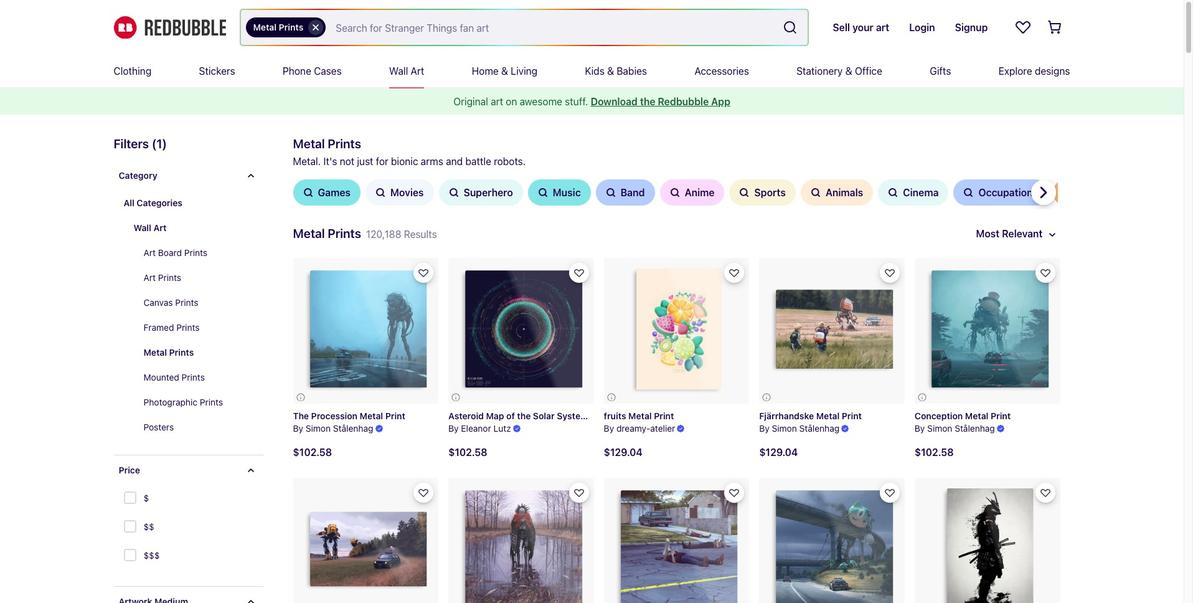 Task type: vqa. For each thing, say whether or not it's contained in the screenshot.
2nd $102.58 from the right
yes



Task type: describe. For each thing, give the bounding box(es) containing it.
photographic prints button
[[134, 390, 263, 415]]

animals link
[[801, 179, 874, 206]]

all
[[124, 198, 134, 208]]

for
[[376, 156, 389, 167]]

fruits metal print
[[604, 410, 675, 421]]

phone
[[283, 65, 311, 77]]

1 vertical spatial metal prints button
[[134, 340, 263, 365]]

of
[[507, 410, 515, 421]]

print for fjärrhandske
[[842, 410, 862, 421]]

games
[[318, 187, 351, 198]]

band
[[621, 187, 645, 198]]

by eleanor lutz
[[449, 423, 511, 434]]

metal prints for the bottommost metal prints button
[[144, 347, 194, 358]]

stationery & office link
[[797, 55, 883, 87]]

filters
[[114, 136, 149, 151]]

by for conception metal print
[[915, 423, 926, 434]]

kids & babies
[[585, 65, 647, 77]]

animals
[[826, 187, 864, 198]]

print for fruits
[[654, 410, 675, 421]]

prints down canvas prints button
[[176, 322, 200, 333]]

stålenhag for conception
[[955, 423, 996, 434]]

by for the procession metal print
[[293, 423, 303, 434]]

incident on the edge of town metal print image
[[760, 478, 905, 603]]

& for living
[[502, 65, 509, 77]]

games link
[[293, 179, 361, 206]]

by for fruits metal print
[[604, 423, 615, 434]]

prints down board
[[158, 272, 181, 283]]

explore
[[999, 65, 1033, 77]]

it's
[[324, 156, 337, 167]]

stickers link
[[199, 55, 235, 87]]

superhero
[[464, 187, 513, 198]]

not
[[340, 156, 355, 167]]

original
[[454, 96, 488, 107]]

posters button
[[134, 415, 263, 440]]

cinema link
[[879, 179, 949, 206]]

wall inside wall art "link"
[[389, 65, 408, 77]]

photographic
[[144, 397, 198, 408]]

prints left 120,188
[[328, 226, 361, 241]]

Search term search field
[[326, 10, 779, 45]]

asteroid map of the solar system metal print image
[[449, 258, 594, 404]]

stålenhag for the
[[333, 423, 374, 434]]

posters
[[144, 422, 174, 432]]

the
[[293, 410, 309, 421]]

original art on awesome stuff. download the redbubble app
[[454, 96, 731, 107]]

just
[[357, 156, 374, 167]]

$102.58 for conception
[[915, 447, 954, 458]]

prints inside field
[[279, 22, 304, 32]]

metal prints metal. it's not just for bionic arms and battle robots.
[[293, 136, 526, 167]]

office
[[855, 65, 883, 77]]

on
[[506, 96, 517, 107]]

kids & babies link
[[585, 55, 647, 87]]

by for fjärrhandske metal print
[[760, 423, 770, 434]]

accessories
[[695, 65, 750, 77]]

prints down wall art button
[[184, 247, 208, 258]]

living
[[511, 65, 538, 77]]

categories
[[137, 198, 183, 208]]

accessories link
[[695, 55, 750, 87]]

results
[[404, 229, 437, 240]]

conception metal print
[[915, 410, 1011, 421]]

by simon stålenhag for the
[[293, 423, 374, 434]]

solar
[[533, 410, 555, 421]]

occupations
[[979, 187, 1039, 198]]

art prints button
[[134, 265, 263, 290]]

filters ( 1 )
[[114, 136, 167, 151]]

1 print from the left
[[386, 410, 406, 421]]

home & living
[[472, 65, 538, 77]]

prints up photographic prints button
[[182, 372, 205, 383]]

$102.58 for the
[[293, 447, 332, 458]]

2 print from the left
[[616, 410, 637, 421]]

map
[[486, 410, 504, 421]]

the inside 120,188 results element
[[517, 410, 531, 421]]

dreamy-
[[617, 423, 651, 434]]

canvas prints button
[[134, 290, 263, 315]]

menu bar containing clothing
[[114, 55, 1071, 87]]

cinema
[[904, 187, 939, 198]]

download
[[591, 96, 638, 107]]

prints inside metal prints metal. it's not just for bionic arms and battle robots.
[[328, 136, 361, 151]]

app
[[712, 96, 731, 107]]

art
[[491, 96, 504, 107]]

wall art link
[[389, 55, 425, 87]]

designs
[[1036, 65, 1071, 77]]

anime
[[685, 187, 715, 198]]

superhero link
[[439, 179, 523, 206]]

photographic prints
[[144, 397, 223, 408]]

conception
[[915, 410, 964, 421]]

prints inside button
[[200, 397, 223, 408]]

battle
[[466, 156, 492, 167]]

sports
[[755, 187, 786, 198]]

by simon stålenhag for fjärrhandske
[[760, 423, 840, 434]]

arms
[[421, 156, 444, 167]]

by for asteroid map of the solar system metal print
[[449, 423, 459, 434]]

occupations link
[[954, 179, 1049, 206]]

fjärrhandske metal print image
[[760, 258, 905, 404]]

stickers
[[199, 65, 235, 77]]

conception metal print image
[[915, 258, 1061, 404]]

price
[[119, 465, 140, 475]]

price button
[[114, 456, 263, 485]]

$129.04 for simon
[[760, 447, 798, 458]]

canvas
[[144, 297, 173, 308]]

stålenhag for fjärrhandske
[[800, 423, 840, 434]]

wall inside wall art button
[[134, 222, 151, 233]]

procession
[[311, 410, 358, 421]]

stationery
[[797, 65, 843, 77]]

wall art inside button
[[134, 222, 167, 233]]

)
[[162, 136, 167, 151]]

Metal Prints field
[[241, 10, 808, 45]]

and
[[446, 156, 463, 167]]

metal inside field
[[253, 22, 277, 32]]

art board prints
[[144, 247, 208, 258]]

the procession metal print
[[293, 410, 406, 421]]

simon for fjärrhandske
[[772, 423, 798, 434]]



Task type: locate. For each thing, give the bounding box(es) containing it.
wall art inside menu bar
[[389, 65, 425, 77]]

4 by from the left
[[604, 423, 615, 434]]

metal prints button inside field
[[246, 17, 326, 37]]

simon down conception
[[928, 423, 953, 434]]

milk metal print image
[[604, 478, 750, 603]]

1 by simon stålenhag from the left
[[293, 423, 374, 434]]

by down the
[[293, 423, 303, 434]]

4 print from the left
[[654, 410, 675, 421]]

prints up phone
[[279, 22, 304, 32]]

& left office
[[846, 65, 853, 77]]

1 horizontal spatial wall art
[[389, 65, 425, 77]]

by down conception
[[915, 423, 926, 434]]

1 simon from the left
[[306, 423, 331, 434]]

2 $129.04 from the left
[[604, 447, 643, 458]]

wall
[[389, 65, 408, 77], [134, 222, 151, 233]]

metal prints button up mounted prints
[[134, 340, 263, 365]]

metal prints
[[253, 22, 304, 32], [144, 347, 194, 358]]

category
[[119, 170, 157, 181]]

vagabonds - dead fish metal print image
[[449, 478, 594, 603]]

prints up the not
[[328, 136, 361, 151]]

0 vertical spatial wall art
[[389, 65, 425, 77]]

metal
[[253, 22, 277, 32], [293, 136, 325, 151], [293, 226, 325, 241], [144, 347, 167, 358], [360, 410, 383, 421], [591, 410, 614, 421], [817, 410, 840, 421], [629, 410, 652, 421], [966, 410, 989, 421]]

anime link
[[660, 179, 725, 206]]

stålenhag down fjärrhandske metal print
[[800, 423, 840, 434]]

$102.58 down conception
[[915, 447, 954, 458]]

metal prints inside 120,188 results element
[[144, 347, 194, 358]]

& for office
[[846, 65, 853, 77]]

2 horizontal spatial by simon stålenhag
[[915, 423, 996, 434]]

home & living link
[[472, 55, 538, 87]]

armored samurai metal print image
[[915, 478, 1061, 603]]

3 $102.58 from the left
[[915, 447, 954, 458]]

framed
[[144, 322, 174, 333]]

metal prints inside metal prints field
[[253, 22, 304, 32]]

& inside "link"
[[502, 65, 509, 77]]

by simon stålenhag
[[293, 423, 374, 434], [760, 423, 840, 434], [915, 423, 996, 434]]

$102.58
[[293, 447, 332, 458], [449, 447, 488, 458], [915, 447, 954, 458]]

0 vertical spatial the
[[640, 96, 656, 107]]

0 horizontal spatial the
[[517, 410, 531, 421]]

1 horizontal spatial simon
[[772, 423, 798, 434]]

3 print from the left
[[842, 410, 862, 421]]

fjärrhandske metal print
[[760, 410, 862, 421]]

1 $129.04 from the left
[[760, 447, 798, 458]]

3 by from the left
[[760, 423, 770, 434]]

1 $102.58 from the left
[[293, 447, 332, 458]]

120,188 results element
[[94, 135, 1128, 603]]

3 & from the left
[[846, 65, 853, 77]]

simon down procession
[[306, 423, 331, 434]]

by down the 'asteroid'
[[449, 423, 459, 434]]

decoy metal print image
[[293, 478, 439, 603]]

by simon stålenhag down fjärrhandske metal print
[[760, 423, 840, 434]]

(
[[152, 136, 157, 151]]

art
[[411, 65, 425, 77], [154, 222, 167, 233], [144, 247, 156, 258], [144, 272, 156, 283]]

kids
[[585, 65, 605, 77]]

2 horizontal spatial stålenhag
[[955, 423, 996, 434]]

mounted
[[144, 372, 179, 383]]

phone cases
[[283, 65, 342, 77]]

art inside "link"
[[411, 65, 425, 77]]

120,188
[[366, 229, 402, 240]]

& left living
[[502, 65, 509, 77]]

0 horizontal spatial $129.04
[[604, 447, 643, 458]]

2 horizontal spatial $102.58
[[915, 447, 954, 458]]

3 simon from the left
[[928, 423, 953, 434]]

0 horizontal spatial simon
[[306, 423, 331, 434]]

awesome
[[520, 96, 563, 107]]

framed prints button
[[134, 315, 263, 340]]

stålenhag down the procession metal print
[[333, 423, 374, 434]]

metal.
[[293, 156, 321, 167]]

music
[[553, 187, 581, 198]]

1 horizontal spatial $102.58
[[449, 447, 488, 458]]

the procession metal print image
[[293, 258, 439, 404]]

1
[[157, 136, 162, 151]]

all categories button
[[114, 191, 263, 216]]

2 $102.58 from the left
[[449, 447, 488, 458]]

print
[[386, 410, 406, 421], [616, 410, 637, 421], [842, 410, 862, 421], [654, 410, 675, 421], [991, 410, 1011, 421]]

redbubble
[[658, 96, 709, 107]]

asteroid
[[449, 410, 484, 421]]

fjärrhandske
[[760, 410, 815, 421]]

download the redbubble app link
[[591, 96, 731, 107]]

asteroid map of the solar system metal print
[[449, 410, 637, 421]]

0 horizontal spatial &
[[502, 65, 509, 77]]

board
[[158, 247, 182, 258]]

None checkbox
[[124, 492, 139, 507], [124, 520, 139, 535], [124, 492, 139, 507], [124, 520, 139, 535]]

& right kids
[[608, 65, 614, 77]]

metal prints button up phone
[[246, 17, 326, 37]]

1 horizontal spatial the
[[640, 96, 656, 107]]

explore designs link
[[999, 55, 1071, 87]]

the right of at the bottom of page
[[517, 410, 531, 421]]

2 horizontal spatial simon
[[928, 423, 953, 434]]

price group
[[122, 485, 160, 571]]

2 stålenhag from the left
[[800, 423, 840, 434]]

1 horizontal spatial $129.04
[[760, 447, 798, 458]]

redbubble logo image
[[114, 16, 226, 39]]

stationery & office
[[797, 65, 883, 77]]

music link
[[528, 179, 591, 206]]

home
[[472, 65, 499, 77]]

2 simon from the left
[[772, 423, 798, 434]]

$102.58 down eleanor
[[449, 447, 488, 458]]

system
[[557, 410, 589, 421]]

0 horizontal spatial wall art
[[134, 222, 167, 233]]

5 by from the left
[[915, 423, 926, 434]]

0 horizontal spatial stålenhag
[[333, 423, 374, 434]]

3 by simon stålenhag from the left
[[915, 423, 996, 434]]

simon
[[306, 423, 331, 434], [772, 423, 798, 434], [928, 423, 953, 434]]

by simon stålenhag down conception metal print
[[915, 423, 996, 434]]

0 horizontal spatial by simon stålenhag
[[293, 423, 374, 434]]

category button
[[114, 161, 263, 191]]

by dreamy-atelier
[[604, 423, 676, 434]]

movies link
[[366, 179, 434, 206]]

1 vertical spatial wall
[[134, 222, 151, 233]]

1 horizontal spatial wall
[[389, 65, 408, 77]]

clothing
[[114, 65, 152, 77]]

babies
[[617, 65, 647, 77]]

fruits
[[604, 410, 627, 421]]

prints down mounted prints button
[[200, 397, 223, 408]]

2 horizontal spatial &
[[846, 65, 853, 77]]

1 vertical spatial metal prints
[[144, 347, 194, 358]]

wall art button
[[124, 216, 263, 241]]

prints inside button
[[175, 297, 199, 308]]

art prints
[[144, 272, 181, 283]]

by down 'fruits'
[[604, 423, 615, 434]]

$129.04 down dreamy-
[[604, 447, 643, 458]]

by simon stålenhag for conception
[[915, 423, 996, 434]]

1 horizontal spatial stålenhag
[[800, 423, 840, 434]]

metal prints for metal prints button in the field
[[253, 22, 304, 32]]

simon down fjärrhandske
[[772, 423, 798, 434]]

simon for conception
[[928, 423, 953, 434]]

lutz
[[494, 423, 511, 434]]

1 by from the left
[[293, 423, 303, 434]]

bionic
[[391, 156, 418, 167]]

0 horizontal spatial metal prints
[[144, 347, 194, 358]]

clothing link
[[114, 55, 152, 87]]

1 horizontal spatial by simon stålenhag
[[760, 423, 840, 434]]

1 horizontal spatial metal prints
[[253, 22, 304, 32]]

by down fjärrhandske
[[760, 423, 770, 434]]

0 vertical spatial wall
[[389, 65, 408, 77]]

movies
[[391, 187, 424, 198]]

metal prints down framed prints
[[144, 347, 194, 358]]

$102.58 down the
[[293, 447, 332, 458]]

by simon stålenhag down procession
[[293, 423, 374, 434]]

0 vertical spatial metal prints button
[[246, 17, 326, 37]]

None checkbox
[[124, 549, 139, 564]]

the right download on the top of the page
[[640, 96, 656, 107]]

mounted prints button
[[134, 365, 263, 390]]

3 stålenhag from the left
[[955, 423, 996, 434]]

stuff.
[[565, 96, 589, 107]]

simon for the
[[306, 423, 331, 434]]

prints up mounted prints
[[169, 347, 194, 358]]

1 vertical spatial wall art
[[134, 222, 167, 233]]

metal prints 120,188 results
[[293, 226, 437, 241]]

eleanor
[[461, 423, 491, 434]]

all categories
[[124, 198, 183, 208]]

1 vertical spatial the
[[517, 410, 531, 421]]

0 horizontal spatial wall
[[134, 222, 151, 233]]

5 print from the left
[[991, 410, 1011, 421]]

stålenhag
[[333, 423, 374, 434], [800, 423, 840, 434], [955, 423, 996, 434]]

framed prints
[[144, 322, 200, 333]]

the
[[640, 96, 656, 107], [517, 410, 531, 421]]

0 horizontal spatial $102.58
[[293, 447, 332, 458]]

fruits metal print image
[[604, 258, 750, 404]]

1 stålenhag from the left
[[333, 423, 374, 434]]

$129.04 down fjärrhandske
[[760, 447, 798, 458]]

gifts link
[[930, 55, 952, 87]]

art board prints button
[[134, 241, 263, 265]]

mounted prints
[[144, 372, 205, 383]]

stålenhag down conception metal print
[[955, 423, 996, 434]]

2 by simon stålenhag from the left
[[760, 423, 840, 434]]

prints down art prints button
[[175, 297, 199, 308]]

1 horizontal spatial &
[[608, 65, 614, 77]]

wall art
[[389, 65, 425, 77], [134, 222, 167, 233]]

none checkbox inside price group
[[124, 549, 139, 564]]

$129.04 for dreamy-
[[604, 447, 643, 458]]

cases
[[314, 65, 342, 77]]

robots.
[[494, 156, 526, 167]]

prints
[[279, 22, 304, 32], [328, 136, 361, 151], [328, 226, 361, 241], [184, 247, 208, 258], [158, 272, 181, 283], [175, 297, 199, 308], [176, 322, 200, 333], [169, 347, 194, 358], [182, 372, 205, 383], [200, 397, 223, 408]]

0 vertical spatial metal prints
[[253, 22, 304, 32]]

metal prints button
[[246, 17, 326, 37], [134, 340, 263, 365]]

print for conception
[[991, 410, 1011, 421]]

metal inside metal prints metal. it's not just for bionic arms and battle robots.
[[293, 136, 325, 151]]

menu bar
[[114, 55, 1071, 87]]

band link
[[596, 179, 655, 206]]

metal prints up phone
[[253, 22, 304, 32]]

atelier
[[651, 423, 676, 434]]

$102.58 for asteroid
[[449, 447, 488, 458]]

1 & from the left
[[502, 65, 509, 77]]

2 by from the left
[[449, 423, 459, 434]]

& for babies
[[608, 65, 614, 77]]

phone cases link
[[283, 55, 342, 87]]

2 & from the left
[[608, 65, 614, 77]]



